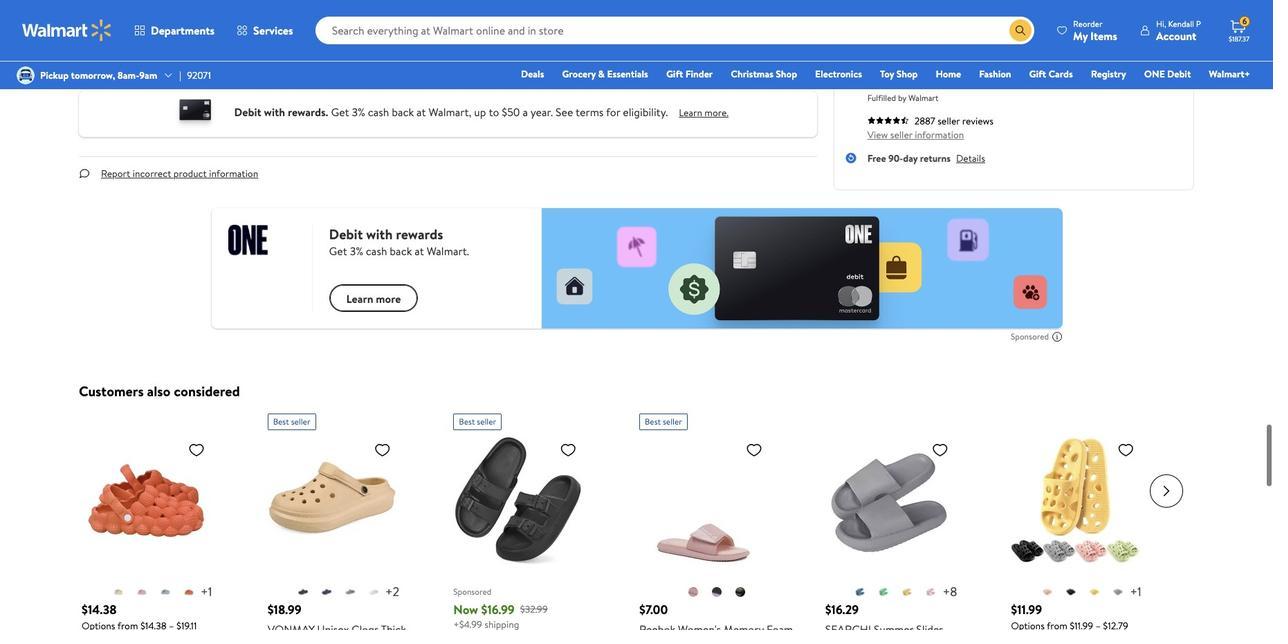 Task type: describe. For each thing, give the bounding box(es) containing it.
account
[[1157, 28, 1197, 43]]

registry
[[1092, 67, 1127, 81]]

sponsored for sponsored now $16.99 $32.99 +$4.99 shipping
[[454, 585, 492, 597]]

ad disclaimer and feedback image
[[1052, 330, 1063, 341]]

search icon image
[[1016, 25, 1027, 36]]

navy image
[[321, 586, 332, 597]]

0 vertical spatial debit
[[1168, 67, 1192, 81]]

seller for product group containing $7.00
[[663, 415, 683, 426]]

details
[[957, 150, 986, 164]]

blue image
[[855, 586, 866, 597]]

shop for toy shop
[[897, 67, 918, 81]]

3%
[[352, 103, 365, 119]]

8am-
[[118, 69, 139, 82]]

reebok women's memory foam adjustable strap comfort slide sandal image
[[640, 435, 768, 564]]

for
[[606, 103, 621, 119]]

orange image
[[183, 586, 195, 597]]

view seller information
[[868, 127, 965, 141]]

available in additional 2 variants element
[[385, 582, 400, 600]]

$16.99
[[481, 600, 515, 618]]

+1 for $14.38
[[201, 582, 212, 600]]

best for $7.00
[[645, 415, 661, 426]]

eligibility.
[[623, 103, 668, 119]]

cash
[[368, 103, 389, 119]]

p
[[1197, 18, 1202, 29]]

toy shop
[[881, 67, 918, 81]]

tomorrow,
[[71, 69, 115, 82]]

92071 for santee,
[[880, 12, 904, 26]]

sold
[[868, 66, 886, 80]]

2887
[[915, 113, 936, 127]]

see all reviews link
[[406, 32, 490, 53]]

next slide for customers also considered list image
[[1151, 474, 1184, 507]]

rewards.
[[288, 103, 328, 119]]

seller for product group containing now $16.99
[[477, 415, 497, 426]]

walmart image
[[22, 19, 112, 42]]

free
[[868, 150, 887, 164]]

leopard image
[[345, 586, 356, 597]]

grocery & essentials link
[[556, 66, 655, 82]]

best seller for $18.99
[[273, 415, 311, 426]]

reorder
[[1074, 18, 1103, 29]]

incorrect
[[133, 165, 171, 179]]

available in additional 8 variants element
[[943, 582, 958, 600]]

add to favorites list, gustave non slip shower slippers for men women, quick drying bathroom sandals slides with holes, open toe soft shower shoes for indoor house beach pool "yellow" image
[[1118, 440, 1135, 458]]

shipping
[[485, 617, 520, 631]]

gift for gift finder
[[667, 67, 684, 81]]

deals
[[521, 67, 544, 81]]

2 best from the left
[[459, 415, 475, 426]]

cards
[[1049, 67, 1074, 81]]

$7.00
[[640, 600, 668, 618]]

walmart+ link
[[1204, 66, 1257, 82]]

kendall
[[1169, 18, 1195, 29]]

gray image
[[1114, 586, 1125, 597]]

electronics
[[816, 67, 863, 81]]

92071 for |
[[187, 69, 211, 82]]

view
[[868, 127, 889, 141]]

black image
[[298, 586, 309, 597]]

items
[[1091, 28, 1118, 43]]

fulfilled
[[868, 91, 897, 102]]

to
[[489, 103, 499, 119]]

information inside button
[[209, 165, 258, 179]]

&
[[599, 67, 605, 81]]

my
[[1074, 28, 1089, 43]]

available in additional 1 variant element for $14.38
[[201, 582, 212, 600]]

+2
[[385, 582, 400, 600]]

add to favorites list, vonmay unisex slides sandals thick sole pillow sandals with adjustable double buckle image
[[560, 440, 577, 458]]

hi, kendall p account
[[1157, 18, 1202, 43]]

yellow image for +1
[[1090, 586, 1101, 597]]

gift cards
[[1030, 67, 1074, 81]]

add to favorites list, vonmay unisex clogs thick sole eva clog non-slip sandals comfort garden shoes image
[[374, 440, 391, 458]]

essentials
[[607, 67, 649, 81]]

santee,
[[846, 12, 877, 26]]

best for $18.99
[[273, 415, 289, 426]]

back
[[392, 103, 414, 119]]

| 92071
[[180, 69, 211, 82]]

Walmart Site-Wide search field
[[315, 17, 1035, 44]]

4.4939 stars out of 5, based on 2887 seller reviews element
[[868, 115, 910, 123]]

terms
[[576, 103, 604, 119]]

product group containing +8
[[826, 407, 981, 631]]

also
[[147, 381, 171, 399]]

christmas shop link
[[725, 66, 804, 82]]

santee, 92071 change
[[846, 12, 942, 26]]

2887 seller reviews
[[915, 113, 994, 127]]

black image
[[1066, 586, 1078, 597]]

gift cards link
[[1024, 66, 1080, 82]]

a
[[523, 103, 528, 119]]

sponsored now $16.99 $32.99 +$4.99 shipping
[[454, 585, 548, 631]]

hi,
[[1157, 18, 1167, 29]]

year.
[[531, 103, 553, 119]]

0 horizontal spatial debit
[[234, 103, 262, 119]]

change button
[[910, 12, 942, 26]]

gift finder
[[667, 67, 713, 81]]

6
[[1243, 15, 1248, 27]]

$50
[[502, 103, 520, 119]]

shop for christmas shop
[[776, 67, 798, 81]]

pickup tomorrow, 8am-9am
[[40, 69, 157, 82]]

walmart
[[909, 91, 939, 102]]

pink image
[[1043, 586, 1054, 597]]

yellow image for +8
[[902, 586, 914, 597]]

learn more.
[[679, 105, 729, 119]]

details button
[[957, 150, 986, 164]]

now
[[454, 600, 479, 618]]



Task type: locate. For each thing, give the bounding box(es) containing it.
one debit link
[[1139, 66, 1198, 82]]

3 best from the left
[[645, 415, 661, 426]]

grocery & essentials
[[562, 67, 649, 81]]

see right year.
[[556, 103, 574, 119]]

considered
[[174, 381, 240, 399]]

by right sold
[[889, 66, 898, 80]]

1 +1 from the left
[[201, 582, 212, 600]]

christmas shop
[[731, 67, 798, 81]]

0 horizontal spatial gift
[[667, 67, 684, 81]]

vonmay
[[901, 66, 934, 80]]

0 vertical spatial by
[[889, 66, 898, 80]]

1 horizontal spatial see
[[556, 103, 574, 119]]

by for fulfilled
[[899, 91, 907, 102]]

1 pink image from the left
[[136, 586, 147, 597]]

fulfilled by walmart
[[868, 91, 939, 102]]

report
[[101, 165, 130, 179]]

1 horizontal spatial gift
[[1030, 67, 1047, 81]]

sponsored inside sponsored now $16.99 $32.99 +$4.99 shipping
[[454, 585, 492, 597]]

reviews up details "button"
[[963, 113, 994, 127]]

available in additional 1 variant element
[[201, 582, 212, 600], [1131, 582, 1142, 600]]

one debit card  debit with rewards. get 3% cash back at walmart, up to $50 a year. see terms for eligibility. learn more. element
[[679, 105, 729, 119]]

2 horizontal spatial best seller
[[645, 415, 683, 426]]

1 horizontal spatial available in additional 1 variant element
[[1131, 582, 1142, 600]]

+8
[[943, 582, 958, 600]]

0 horizontal spatial best seller
[[273, 415, 311, 426]]

more.
[[705, 105, 729, 119]]

gift left finder
[[667, 67, 684, 81]]

vonmay unisex slides sandals thick sole pillow sandals with adjustable double buckle image
[[454, 435, 582, 564]]

toy shop link
[[874, 66, 925, 82]]

6 product group from the left
[[1012, 407, 1167, 631]]

Search search field
[[315, 17, 1035, 44]]

1 vertical spatial by
[[899, 91, 907, 102]]

0 horizontal spatial see
[[418, 36, 433, 50]]

5 product group from the left
[[826, 407, 981, 631]]

reviews for see all reviews
[[447, 36, 479, 50]]

customers
[[79, 381, 144, 399]]

reorder my items
[[1074, 18, 1118, 43]]

1 horizontal spatial +1
[[1131, 582, 1142, 600]]

available in additional 1 variant element right gray icon
[[1131, 582, 1142, 600]]

3 best seller from the left
[[645, 415, 683, 426]]

0 horizontal spatial yellow image
[[902, 586, 914, 597]]

+1 for $11.99
[[1131, 582, 1142, 600]]

seller
[[938, 113, 961, 127], [891, 127, 913, 141], [291, 415, 311, 426], [477, 415, 497, 426], [663, 415, 683, 426]]

1 horizontal spatial information
[[915, 127, 965, 141]]

beige image
[[113, 586, 124, 597]]

debit with rewards. get 3% cash back at walmart, up to $50 a year. see terms for eligibility.
[[234, 103, 668, 119]]

0 horizontal spatial 92071
[[187, 69, 211, 82]]

services button
[[226, 14, 304, 47]]

free 90-day returns details
[[868, 150, 986, 164]]

0 vertical spatial sponsored
[[1012, 330, 1050, 342]]

walmart,
[[429, 103, 472, 119]]

1 horizontal spatial sponsored
[[1012, 330, 1050, 342]]

by right fulfilled
[[899, 91, 907, 102]]

1 vertical spatial debit
[[234, 103, 262, 119]]

1 product group from the left
[[82, 407, 237, 631]]

services
[[253, 23, 293, 38]]

4 product group from the left
[[640, 407, 795, 631]]

2 shop from the left
[[897, 67, 918, 81]]

0 horizontal spatial sponsored
[[454, 585, 492, 597]]

1 yellow image from the left
[[902, 586, 914, 597]]

$16.29
[[826, 600, 859, 618]]

gift
[[667, 67, 684, 81], [1030, 67, 1047, 81]]

92071 right |
[[187, 69, 211, 82]]

3 product group from the left
[[454, 407, 609, 631]]

one
[[1145, 67, 1166, 81]]

0 horizontal spatial best
[[273, 415, 289, 426]]

 image
[[17, 66, 35, 84]]

one debit card image
[[167, 95, 223, 130]]

$11.99
[[1012, 600, 1043, 618]]

92071 right santee,
[[880, 12, 904, 26]]

0 vertical spatial see
[[418, 36, 433, 50]]

information right product at the left top of the page
[[209, 165, 258, 179]]

product group
[[82, 407, 237, 631], [268, 407, 423, 631], [454, 407, 609, 631], [640, 407, 795, 631], [826, 407, 981, 631], [1012, 407, 1167, 631]]

1 vertical spatial reviews
[[963, 113, 994, 127]]

best
[[273, 415, 289, 426], [459, 415, 475, 426], [645, 415, 661, 426]]

yellow image right 'dark green' icon
[[902, 586, 914, 597]]

walmart+
[[1210, 67, 1251, 81]]

change
[[910, 12, 942, 26]]

best seller for $7.00
[[645, 415, 683, 426]]

debit
[[1168, 67, 1192, 81], [234, 103, 262, 119]]

2 yellow image from the left
[[1090, 586, 1101, 597]]

day
[[904, 150, 918, 164]]

1 horizontal spatial yellow image
[[1090, 586, 1101, 597]]

1 best seller from the left
[[273, 415, 311, 426]]

sponsored for sponsored
[[1012, 330, 1050, 342]]

1 horizontal spatial shop
[[897, 67, 918, 81]]

information up returns
[[915, 127, 965, 141]]

home
[[936, 67, 962, 81]]

+1 right orange image at the left bottom
[[201, 582, 212, 600]]

pink image left available in additional 8 variants element
[[926, 586, 937, 597]]

shop
[[776, 67, 798, 81], [897, 67, 918, 81]]

fashion
[[980, 67, 1012, 81]]

add to favorites list, searchi summer slides  women men comfy pillow slippers non-slip shower slides cushioned thick sole sandals image
[[932, 440, 949, 458]]

sold by vonmay
[[868, 66, 934, 80]]

report incorrect product information button
[[90, 156, 269, 189]]

$18.99
[[268, 600, 302, 618]]

1 best from the left
[[273, 415, 289, 426]]

pink image
[[136, 586, 147, 597], [926, 586, 937, 597]]

$187.37
[[1230, 34, 1250, 44]]

get
[[331, 103, 349, 119]]

add to favorites list, men women bubble slides, anti-slip massage slippers pillow sandals image
[[188, 440, 205, 458]]

pickup
[[40, 69, 69, 82]]

deals link
[[515, 66, 551, 82]]

product group containing $7.00
[[640, 407, 795, 631]]

product group containing now $16.99
[[454, 407, 609, 631]]

2 best seller from the left
[[459, 415, 497, 426]]

gift left cards
[[1030, 67, 1047, 81]]

vonmay unisex clogs thick sole eva clog non-slip sandals comfort garden shoes image
[[268, 435, 396, 564]]

1 gift from the left
[[667, 67, 684, 81]]

sponsored
[[1012, 330, 1050, 342], [454, 585, 492, 597]]

registry link
[[1085, 66, 1133, 82]]

+$4.99
[[454, 617, 482, 631]]

debit left 'with'
[[234, 103, 262, 119]]

customers also considered
[[79, 381, 240, 399]]

0 horizontal spatial pink image
[[136, 586, 147, 597]]

dark green image
[[879, 586, 890, 597]]

see
[[418, 36, 433, 50], [556, 103, 574, 119]]

1 shop from the left
[[776, 67, 798, 81]]

2 horizontal spatial best
[[645, 415, 661, 426]]

pink image left grey blue image
[[136, 586, 147, 597]]

0 horizontal spatial reviews
[[447, 36, 479, 50]]

1 horizontal spatial 92071
[[880, 12, 904, 26]]

gustave non slip shower slippers for men women, quick drying bathroom sandals slides with holes, open toe soft shower shoes for indoor house beach pool "yellow" image
[[1012, 435, 1140, 564]]

2 product group from the left
[[268, 407, 423, 631]]

home link
[[930, 66, 968, 82]]

black/lilac image
[[712, 586, 723, 597]]

shop right toy on the right top
[[897, 67, 918, 81]]

9am
[[139, 69, 157, 82]]

1 available in additional 1 variant element from the left
[[201, 582, 212, 600]]

one debit
[[1145, 67, 1192, 81]]

grey blue image
[[160, 586, 171, 597]]

grocery
[[562, 67, 596, 81]]

searchi summer slides  women men comfy pillow slippers non-slip shower slides cushioned thick sole sandals image
[[826, 435, 954, 564]]

1 vertical spatial see
[[556, 103, 574, 119]]

seller for product group containing +2
[[291, 415, 311, 426]]

toy
[[881, 67, 895, 81]]

90-
[[889, 150, 904, 164]]

yellow image right black icon
[[1090, 586, 1101, 597]]

0 horizontal spatial available in additional 1 variant element
[[201, 582, 212, 600]]

$32.99
[[521, 601, 548, 615]]

available in additional 1 variant element for $11.99
[[1131, 582, 1142, 600]]

add to favorites list, reebok women's memory foam adjustable strap comfort slide sandal image
[[746, 440, 763, 458]]

1 vertical spatial 92071
[[187, 69, 211, 82]]

up
[[474, 103, 486, 119]]

white image
[[368, 586, 379, 597]]

men women bubble slides, anti-slip massage slippers pillow sandals image
[[82, 435, 210, 564]]

0 horizontal spatial shop
[[776, 67, 798, 81]]

1 horizontal spatial pink image
[[926, 586, 937, 597]]

departments button
[[123, 14, 226, 47]]

2 pink image from the left
[[926, 586, 937, 597]]

|
[[180, 69, 181, 82]]

gift finder link
[[660, 66, 720, 82]]

gift for gift cards
[[1030, 67, 1047, 81]]

1 horizontal spatial best
[[459, 415, 475, 426]]

reviews for 2887 seller reviews
[[963, 113, 994, 127]]

available in additional 1 variant element right orange image at the left bottom
[[201, 582, 212, 600]]

0 vertical spatial information
[[915, 127, 965, 141]]

1 horizontal spatial best seller
[[459, 415, 497, 426]]

0 horizontal spatial information
[[209, 165, 258, 179]]

2 gift from the left
[[1030, 67, 1047, 81]]

pink/white image
[[688, 586, 699, 597]]

see left all
[[418, 36, 433, 50]]

shop right christmas
[[776, 67, 798, 81]]

product
[[174, 165, 207, 179]]

departments
[[151, 23, 215, 38]]

1 horizontal spatial debit
[[1168, 67, 1192, 81]]

reviews right all
[[447, 36, 479, 50]]

sponsored left ad disclaimer and feedback image on the right bottom
[[1012, 330, 1050, 342]]

product group containing +2
[[268, 407, 423, 631]]

$14.38
[[82, 600, 117, 618]]

0 horizontal spatial +1
[[201, 582, 212, 600]]

black/gold image
[[735, 586, 747, 597]]

1 vertical spatial information
[[209, 165, 258, 179]]

92071
[[880, 12, 904, 26], [187, 69, 211, 82]]

by for sold
[[889, 66, 898, 80]]

sponsored up the now on the left of page
[[454, 585, 492, 597]]

+1 right gray icon
[[1131, 582, 1142, 600]]

2 +1 from the left
[[1131, 582, 1142, 600]]

returns
[[921, 150, 951, 164]]

yellow image
[[902, 586, 914, 597], [1090, 586, 1101, 597]]

1 vertical spatial sponsored
[[454, 585, 492, 597]]

1 horizontal spatial reviews
[[963, 113, 994, 127]]

0 vertical spatial 92071
[[880, 12, 904, 26]]

debit right one
[[1168, 67, 1192, 81]]

0 vertical spatial reviews
[[447, 36, 479, 50]]

fashion link
[[974, 66, 1018, 82]]

christmas
[[731, 67, 774, 81]]

electronics link
[[809, 66, 869, 82]]

learn
[[679, 105, 703, 119]]

2 available in additional 1 variant element from the left
[[1131, 582, 1142, 600]]



Task type: vqa. For each thing, say whether or not it's contained in the screenshot.
Fresh food fresh
no



